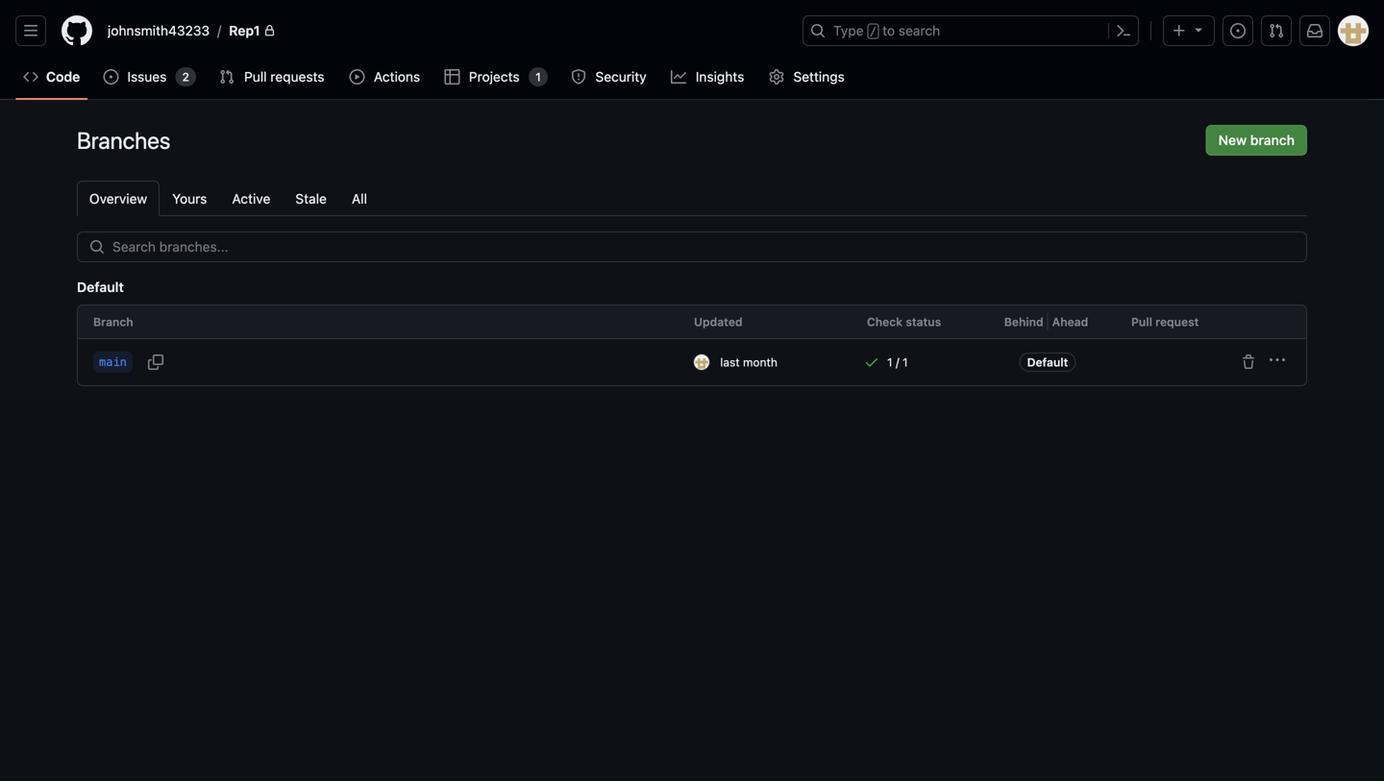 Task type: describe. For each thing, give the bounding box(es) containing it.
new branch button
[[1206, 125, 1307, 156]]

all
[[352, 191, 367, 207]]

behind
[[1004, 315, 1044, 329]]

branch column header
[[77, 305, 683, 339]]

johnsmith43233 link
[[100, 15, 217, 46]]

branch
[[93, 315, 133, 329]]

pull requests link
[[211, 62, 334, 91]]

copy branch name to clipboard image
[[148, 355, 163, 370]]

code
[[46, 69, 80, 85]]

Search branches... text field
[[112, 233, 1306, 261]]

settings
[[793, 69, 845, 85]]

search
[[899, 23, 940, 38]]

active
[[232, 191, 270, 207]]

pull request
[[1131, 315, 1199, 329]]

last month
[[720, 356, 778, 369]]

default table
[[77, 305, 1307, 386]]

check status
[[867, 315, 941, 329]]

pull request column header
[[1120, 305, 1240, 339]]

0 vertical spatial default
[[77, 279, 124, 295]]

yours link
[[160, 181, 220, 216]]

new branch
[[1219, 132, 1295, 148]]

updated column header
[[683, 305, 856, 339]]

check
[[867, 315, 903, 329]]

stale
[[295, 191, 327, 207]]

triangle down image
[[1191, 22, 1206, 37]]

lock image
[[264, 25, 276, 37]]

default inside row
[[1027, 356, 1068, 369]]

all link
[[339, 181, 380, 216]]

graph image
[[671, 69, 687, 85]]

branches
[[77, 127, 171, 154]]

type / to search
[[833, 23, 940, 38]]

last
[[720, 356, 740, 369]]

issues
[[127, 69, 167, 85]]

johnsmith43233 /
[[108, 23, 221, 38]]

list containing johnsmith43233 /
[[100, 15, 791, 46]]

status
[[906, 315, 941, 329]]

to
[[883, 23, 895, 38]]

1 / 1
[[887, 356, 908, 369]]

shield image
[[571, 69, 586, 85]]

main link
[[93, 352, 133, 373]]

new
[[1219, 132, 1247, 148]]

2 horizontal spatial 1
[[903, 356, 908, 369]]

insights link
[[663, 62, 754, 91]]

overview link
[[77, 181, 160, 216]]

code link
[[15, 62, 88, 91]]

table image
[[445, 69, 460, 85]]

pull for pull request
[[1131, 315, 1153, 329]]

/ for johnsmith43233
[[217, 23, 221, 38]]

row containing 1 / 1
[[77, 339, 1307, 386]]

branch
[[1250, 132, 1295, 148]]

behind ahead
[[1004, 315, 1088, 329]]

play image
[[350, 69, 365, 85]]

homepage image
[[62, 15, 92, 46]]

settings link
[[761, 62, 854, 91]]

code image
[[23, 69, 38, 85]]

issue opened image
[[1230, 23, 1246, 38]]

ahead
[[1052, 315, 1088, 329]]



Task type: vqa. For each thing, say whether or not it's contained in the screenshot.
johnsmith43233
yes



Task type: locate. For each thing, give the bounding box(es) containing it.
1 horizontal spatial default
[[1027, 356, 1068, 369]]

month
[[743, 356, 778, 369]]

row containing branch
[[77, 305, 1307, 339]]

security
[[596, 69, 647, 85]]

security link
[[563, 62, 656, 91]]

0 horizontal spatial pull
[[244, 69, 267, 85]]

2 horizontal spatial /
[[896, 356, 899, 369]]

row up johnsmith43233 icon
[[77, 305, 1307, 339]]

list
[[100, 15, 791, 46]]

1 down check status
[[903, 356, 908, 369]]

check status column header
[[856, 305, 976, 339]]

/ for type
[[870, 25, 877, 38]]

pull for pull requests
[[244, 69, 267, 85]]

rep1
[[229, 23, 260, 38]]

1 / 1 button
[[859, 347, 913, 378]]

pull left request on the top of page
[[1131, 315, 1153, 329]]

insights
[[696, 69, 744, 85]]

0 horizontal spatial 1
[[536, 70, 541, 84]]

/ inside 'type / to search'
[[870, 25, 877, 38]]

1 for 1 / 1
[[887, 356, 893, 369]]

projects
[[469, 69, 520, 85]]

pull
[[244, 69, 267, 85], [1131, 315, 1153, 329]]

tab list containing overview
[[77, 181, 1307, 216]]

/ left rep1
[[217, 23, 221, 38]]

requests
[[270, 69, 324, 85]]

type
[[833, 23, 864, 38]]

actions
[[374, 69, 420, 85]]

/ down check status
[[896, 356, 899, 369]]

1 vertical spatial default
[[1027, 356, 1068, 369]]

cell inside default table
[[1120, 339, 1240, 386]]

stale link
[[283, 181, 339, 216]]

1 vertical spatial pull
[[1131, 315, 1153, 329]]

0 horizontal spatial default
[[77, 279, 124, 295]]

git pull request image
[[1269, 23, 1284, 38]]

delete branch image
[[1241, 355, 1256, 370]]

overview
[[89, 191, 147, 207]]

1 horizontal spatial 1
[[887, 356, 893, 369]]

2
[[182, 70, 189, 84]]

default
[[77, 279, 124, 295], [1027, 356, 1068, 369]]

/ left to
[[870, 25, 877, 38]]

command palette image
[[1116, 23, 1131, 38]]

1 down check
[[887, 356, 893, 369]]

main
[[99, 356, 127, 369]]

1 row from the top
[[77, 305, 1307, 339]]

row
[[77, 305, 1307, 339], [77, 339, 1307, 386]]

1 horizontal spatial /
[[870, 25, 877, 38]]

0 horizontal spatial /
[[217, 23, 221, 38]]

0 vertical spatial pull
[[244, 69, 267, 85]]

gear image
[[769, 69, 784, 85]]

1 left shield icon
[[536, 70, 541, 84]]

1 for 1
[[536, 70, 541, 84]]

updated
[[694, 315, 743, 329]]

rep1 link
[[221, 15, 283, 46]]

column header
[[1240, 305, 1307, 339]]

/
[[217, 23, 221, 38], [870, 25, 877, 38], [896, 356, 899, 369]]

1 horizontal spatial pull
[[1131, 315, 1153, 329]]

request
[[1156, 315, 1199, 329]]

tab list
[[77, 181, 1307, 216]]

actions link
[[342, 62, 429, 91]]

2 row from the top
[[77, 339, 1307, 386]]

1
[[536, 70, 541, 84], [887, 356, 893, 369], [903, 356, 908, 369]]

plus image
[[1172, 23, 1187, 38]]

pull right git pull request icon
[[244, 69, 267, 85]]

yours
[[172, 191, 207, 207]]

row down updated
[[77, 339, 1307, 386]]

pull requests
[[244, 69, 324, 85]]

/ inside johnsmith43233 /
[[217, 23, 221, 38]]

branch menu image
[[1270, 353, 1285, 368]]

notifications image
[[1307, 23, 1323, 38]]

search image
[[89, 239, 105, 255]]

default down behind ahead
[[1027, 356, 1068, 369]]

cell
[[1120, 339, 1240, 386]]

/ inside 1 / 1 button
[[896, 356, 899, 369]]

johnsmith43233 image
[[694, 355, 709, 370]]

/ for 1
[[896, 356, 899, 369]]

johnsmith43233
[[108, 23, 210, 38]]

issue opened image
[[103, 69, 119, 85]]

git pull request image
[[219, 69, 234, 85]]

pull inside column header
[[1131, 315, 1153, 329]]

active link
[[220, 181, 283, 216]]

default up branch at the top left of page
[[77, 279, 124, 295]]



